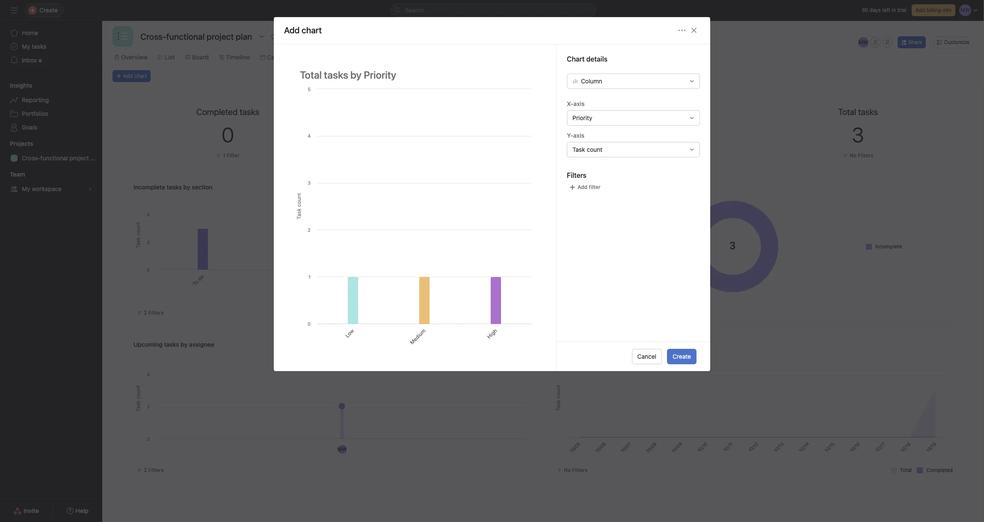 Task type: locate. For each thing, give the bounding box(es) containing it.
1 horizontal spatial no filters
[[850, 152, 874, 159]]

1 0 from the left
[[222, 123, 234, 147]]

untitled
[[462, 278, 480, 296]]

0 horizontal spatial 0 button
[[222, 123, 234, 147]]

1 vertical spatial my
[[22, 185, 30, 193]]

1 vertical spatial axis
[[574, 132, 585, 139]]

2 2 from the top
[[144, 467, 147, 474]]

3 for 2nd 3 button from right
[[432, 123, 444, 147]]

chart
[[134, 73, 147, 79]]

1 horizontal spatial total
[[900, 467, 912, 474]]

no
[[850, 152, 857, 159], [564, 467, 571, 474]]

no for the left no filters button
[[564, 467, 571, 474]]

1 horizontal spatial 1 filter button
[[634, 152, 662, 160]]

projects element
[[0, 136, 102, 167]]

1 1 from the left
[[223, 152, 226, 159]]

0 down completed tasks
[[222, 123, 234, 147]]

add filter
[[578, 184, 601, 190]]

0 horizontal spatial no filters
[[564, 467, 588, 474]]

filters for incomplete tasks by section
[[148, 310, 164, 316]]

1 3 from the left
[[432, 123, 444, 147]]

tasks inside global element
[[32, 43, 46, 50]]

2 0 from the left
[[642, 123, 655, 147]]

2 1 from the left
[[643, 152, 646, 159]]

2 0 button from the left
[[642, 123, 655, 147]]

my up inbox
[[22, 43, 30, 50]]

to
[[191, 279, 200, 288]]

0 vertical spatial 2
[[144, 310, 147, 316]]

reporting
[[22, 96, 49, 104]]

0 vertical spatial axis
[[574, 100, 585, 107]]

3
[[432, 123, 444, 147], [852, 123, 864, 147]]

add for add billing info
[[916, 7, 926, 13]]

total left "completed"
[[900, 467, 912, 474]]

1 1 filter button from the left
[[214, 152, 242, 160]]

task inside 'dropdown button'
[[573, 146, 585, 153]]

1 vertical spatial total
[[900, 467, 912, 474]]

0 vertical spatial no
[[850, 152, 857, 159]]

0 vertical spatial my
[[22, 43, 30, 50]]

2 3 from the left
[[852, 123, 864, 147]]

1 horizontal spatial 3
[[852, 123, 864, 147]]

2 2 filters button from the top
[[133, 465, 168, 477]]

completed
[[927, 467, 953, 474]]

1 filter from the left
[[227, 152, 240, 159]]

tasks
[[32, 43, 46, 50], [167, 184, 182, 191], [569, 184, 584, 191], [164, 341, 179, 348]]

None text field
[[138, 29, 254, 44]]

1 2 filters button from the top
[[133, 307, 168, 319]]

untitled section
[[462, 265, 493, 296]]

incomplete for incomplete
[[876, 243, 903, 250]]

0 vertical spatial 2 filters button
[[133, 307, 168, 319]]

1 vertical spatial no filters button
[[553, 465, 592, 477]]

home
[[22, 29, 38, 36]]

no filters for the left no filters button
[[564, 467, 588, 474]]

1 3 button from the left
[[432, 123, 444, 147]]

no filters button
[[841, 152, 876, 160], [553, 465, 592, 477]]

1 for completed tasks
[[223, 152, 226, 159]]

reporting link
[[5, 93, 97, 107]]

cancel button
[[632, 349, 662, 365]]

completed tasks
[[196, 107, 260, 117]]

1 vertical spatial 2 filters
[[144, 467, 164, 474]]

axis
[[574, 100, 585, 107], [574, 132, 585, 139]]

add billing info
[[916, 7, 952, 13]]

2
[[144, 310, 147, 316], [144, 467, 147, 474]]

1 horizontal spatial add
[[578, 184, 588, 190]]

priority button
[[567, 110, 700, 126]]

0 horizontal spatial 3 button
[[432, 123, 444, 147]]

add billing info button
[[912, 4, 956, 16]]

0 vertical spatial task
[[573, 146, 585, 153]]

0 horizontal spatial task
[[554, 341, 567, 348]]

0 horizontal spatial 3
[[432, 123, 444, 147]]

1 horizontal spatial task
[[573, 146, 585, 153]]

low
[[344, 328, 356, 339]]

1 my from the top
[[22, 43, 30, 50]]

1 horizontal spatial filter
[[647, 152, 660, 159]]

filters for total tasks
[[858, 152, 874, 159]]

2 vertical spatial add
[[578, 184, 588, 190]]

mw inside button
[[859, 39, 868, 45]]

0 vertical spatial no filters button
[[841, 152, 876, 160]]

axis for x-
[[574, 100, 585, 107]]

invite
[[24, 508, 39, 515]]

0 down overdue tasks
[[642, 123, 655, 147]]

my
[[22, 43, 30, 50], [22, 185, 30, 193]]

global element
[[0, 21, 102, 72]]

filters
[[858, 152, 874, 159], [567, 172, 587, 179], [148, 310, 164, 316], [148, 467, 164, 474], [573, 467, 588, 474]]

1
[[223, 152, 226, 159], [643, 152, 646, 159]]

1 0 button from the left
[[222, 123, 234, 147]]

2 2 filters from the top
[[144, 467, 164, 474]]

my inside global element
[[22, 43, 30, 50]]

count
[[587, 146, 603, 153]]

tasks down "home"
[[32, 43, 46, 50]]

mw button
[[859, 37, 869, 48]]

no for the right no filters button
[[850, 152, 857, 159]]

0 horizontal spatial no
[[564, 467, 571, 474]]

filter
[[227, 152, 240, 159], [647, 152, 660, 159]]

2 filters for upcoming
[[144, 467, 164, 474]]

y-axis
[[567, 132, 585, 139]]

2 filters
[[144, 310, 164, 316], [144, 467, 164, 474]]

0 horizontal spatial 1 filter button
[[214, 152, 242, 160]]

1 horizontal spatial 3 button
[[852, 123, 864, 147]]

0 vertical spatial add
[[916, 7, 926, 13]]

axis up task count
[[574, 132, 585, 139]]

1 horizontal spatial no
[[850, 152, 857, 159]]

0 button for completed tasks
[[222, 123, 234, 147]]

timeline link
[[219, 53, 250, 62]]

my down team
[[22, 185, 30, 193]]

1 horizontal spatial 1
[[643, 152, 646, 159]]

cross-functional project plan link
[[5, 152, 102, 165]]

0 horizontal spatial 0
[[222, 123, 234, 147]]

0 vertical spatial 2 filters
[[144, 310, 164, 316]]

tasks left by section
[[167, 184, 182, 191]]

2 horizontal spatial add
[[916, 7, 926, 13]]

tasks for my
[[32, 43, 46, 50]]

0 button down overdue tasks
[[642, 123, 655, 147]]

2 1 filter button from the left
[[634, 152, 662, 160]]

add left filter
[[578, 184, 588, 190]]

1 horizontal spatial mw
[[859, 39, 868, 45]]

0 horizontal spatial 1 filter
[[223, 152, 240, 159]]

total for total
[[900, 467, 912, 474]]

0 for overdue tasks
[[642, 123, 655, 147]]

plan
[[91, 155, 102, 162]]

2 filter from the left
[[647, 152, 660, 159]]

1 vertical spatial task
[[554, 341, 567, 348]]

1 horizontal spatial 0 button
[[642, 123, 655, 147]]

0 horizontal spatial 1
[[223, 152, 226, 159]]

task left completion
[[554, 341, 567, 348]]

list
[[165, 54, 175, 61]]

2 my from the top
[[22, 185, 30, 193]]

1 vertical spatial 2
[[144, 467, 147, 474]]

tasks for total
[[569, 184, 584, 191]]

add for add chart
[[123, 73, 133, 79]]

0 horizontal spatial add
[[123, 73, 133, 79]]

completion
[[568, 341, 600, 348]]

add left billing
[[916, 7, 926, 13]]

0 vertical spatial incomplete
[[134, 184, 165, 191]]

3 button
[[432, 123, 444, 147], [852, 123, 864, 147]]

1 vertical spatial no
[[564, 467, 571, 474]]

1 horizontal spatial incomplete
[[876, 243, 903, 250]]

inbox
[[22, 57, 37, 64]]

total for total tasks by completion status
[[554, 184, 568, 191]]

2 3 button from the left
[[852, 123, 864, 147]]

2 1 filter from the left
[[643, 152, 660, 159]]

task down y-axis
[[573, 146, 585, 153]]

1 filter for overdue tasks
[[643, 152, 660, 159]]

1 vertical spatial add
[[123, 73, 133, 79]]

1 horizontal spatial no filters button
[[841, 152, 876, 160]]

1 for overdue tasks
[[643, 152, 646, 159]]

search list box
[[391, 3, 596, 17]]

1 horizontal spatial 0
[[642, 123, 655, 147]]

1 1 filter from the left
[[223, 152, 240, 159]]

incomplete tasks by section
[[134, 184, 213, 191]]

tasks right "upcoming"
[[164, 341, 179, 348]]

0 horizontal spatial no filters button
[[553, 465, 592, 477]]

1 vertical spatial incomplete
[[876, 243, 903, 250]]

1 vertical spatial 2 filters button
[[133, 465, 168, 477]]

0 horizontal spatial incomplete
[[134, 184, 165, 191]]

add filter button
[[567, 181, 603, 193]]

more actions image
[[679, 27, 686, 34]]

tasks left by
[[569, 184, 584, 191]]

home link
[[5, 26, 97, 40]]

1 vertical spatial no filters
[[564, 467, 588, 474]]

add inside dropdown button
[[578, 184, 588, 190]]

incomplete
[[134, 184, 165, 191], [876, 243, 903, 250]]

0 vertical spatial mw
[[859, 39, 868, 45]]

0 vertical spatial no filters
[[850, 152, 874, 159]]

1 filter
[[223, 152, 240, 159], [643, 152, 660, 159]]

0 button down completed tasks
[[222, 123, 234, 147]]

total left 'add filter'
[[554, 184, 568, 191]]

2 for incomplete tasks by section
[[144, 310, 147, 316]]

0 vertical spatial total
[[554, 184, 568, 191]]

mw
[[859, 39, 868, 45], [338, 446, 347, 453]]

2 filters button
[[133, 307, 168, 319], [133, 465, 168, 477]]

1 vertical spatial mw
[[338, 446, 347, 453]]

1 filter button
[[214, 152, 242, 160], [634, 152, 662, 160]]

0 horizontal spatial filter
[[227, 152, 240, 159]]

1 2 filters from the top
[[144, 310, 164, 316]]

axis up priority
[[574, 100, 585, 107]]

1 2 from the top
[[144, 310, 147, 316]]

my inside 'link'
[[22, 185, 30, 193]]

team
[[10, 171, 25, 178]]

overdue tasks
[[621, 107, 675, 117]]

0 horizontal spatial total
[[554, 184, 568, 191]]

1 horizontal spatial 1 filter
[[643, 152, 660, 159]]

search button
[[391, 3, 596, 17]]

overview
[[121, 54, 148, 61]]

add left chart
[[123, 73, 133, 79]]



Task type: describe. For each thing, give the bounding box(es) containing it.
cancel
[[638, 353, 657, 360]]

medium
[[409, 328, 427, 346]]

in
[[892, 7, 896, 13]]

2 filters for incomplete
[[144, 310, 164, 316]]

workspace
[[32, 185, 62, 193]]

filter for overdue tasks
[[647, 152, 660, 159]]

portfolios link
[[5, 107, 97, 121]]

cross-
[[22, 155, 40, 162]]

0 button for overdue tasks
[[642, 123, 655, 147]]

no filters for the right no filters button
[[850, 152, 874, 159]]

create
[[673, 353, 691, 360]]

column
[[581, 77, 602, 85]]

board link
[[185, 53, 209, 62]]

insights element
[[0, 78, 102, 136]]

my for my tasks
[[22, 43, 30, 50]]

2 filters button for upcoming
[[133, 465, 168, 477]]

close image
[[691, 27, 698, 34]]

1 filter button for completed tasks
[[214, 152, 242, 160]]

functional
[[40, 155, 68, 162]]

project
[[69, 155, 89, 162]]

teams element
[[0, 167, 102, 198]]

task for task count
[[573, 146, 585, 153]]

my workspace
[[22, 185, 62, 193]]

chart details
[[567, 55, 608, 63]]

share button
[[898, 36, 926, 48]]

filter
[[589, 184, 601, 190]]

search
[[405, 6, 425, 14]]

portfolios
[[22, 110, 48, 117]]

high
[[486, 328, 499, 340]]

upcoming
[[134, 341, 163, 348]]

trial
[[898, 7, 907, 13]]

cross-functional project plan
[[22, 155, 102, 162]]

axis for y-
[[574, 132, 585, 139]]

list link
[[158, 53, 175, 62]]

create button
[[667, 349, 697, 365]]

team button
[[0, 170, 25, 179]]

0 for completed tasks
[[222, 123, 234, 147]]

insights
[[10, 82, 32, 89]]

task completion over time
[[554, 341, 628, 348]]

priority
[[573, 114, 593, 121]]

column button
[[567, 74, 700, 89]]

x-
[[567, 100, 574, 107]]

share
[[909, 39, 923, 45]]

tasks for upcoming
[[164, 341, 179, 348]]

3 for second 3 button
[[852, 123, 864, 147]]

done
[[378, 274, 391, 287]]

by
[[586, 184, 593, 191]]

info
[[943, 7, 952, 13]]

hide sidebar image
[[11, 7, 18, 14]]

tasks for incomplete
[[167, 184, 182, 191]]

projects button
[[0, 140, 33, 148]]

by assignee
[[181, 341, 214, 348]]

goals
[[22, 124, 37, 131]]

completion status
[[594, 184, 645, 191]]

upcoming tasks by assignee
[[134, 341, 214, 348]]

filter for completed tasks
[[227, 152, 240, 159]]

30 days left in trial
[[862, 7, 907, 13]]

by section
[[183, 184, 213, 191]]

timeline
[[226, 54, 250, 61]]

task count button
[[567, 142, 700, 157]]

my tasks
[[22, 43, 46, 50]]

my for my workspace
[[22, 185, 30, 193]]

days
[[870, 7, 881, 13]]

calendar link
[[260, 53, 293, 62]]

add chart
[[284, 25, 322, 35]]

30
[[862, 7, 869, 13]]

list image
[[118, 31, 128, 42]]

incomplete for incomplete tasks by section
[[134, 184, 165, 191]]

do
[[196, 274, 205, 282]]

task count
[[573, 146, 603, 153]]

add to starred image
[[271, 33, 278, 40]]

y-
[[567, 132, 574, 139]]

to do
[[191, 274, 205, 288]]

2 filters button for incomplete
[[133, 307, 168, 319]]

my tasks link
[[5, 40, 97, 54]]

add chart
[[123, 73, 147, 79]]

section
[[476, 265, 493, 282]]

add chart button
[[113, 70, 151, 82]]

board
[[192, 54, 209, 61]]

billing
[[927, 7, 942, 13]]

inbox link
[[5, 54, 97, 67]]

0 horizontal spatial mw
[[338, 446, 347, 453]]

2 for upcoming tasks by assignee
[[144, 467, 147, 474]]

over time
[[602, 341, 628, 348]]

Total tasks by Priority text field
[[295, 65, 536, 85]]

invite button
[[8, 504, 45, 519]]

overview link
[[114, 53, 148, 62]]

calendar
[[267, 54, 293, 61]]

total tasks by completion status
[[554, 184, 645, 191]]

x-axis
[[567, 100, 585, 107]]

insights button
[[0, 81, 32, 90]]

goals link
[[5, 121, 97, 134]]

total tasks
[[839, 107, 878, 117]]

1 filter button for overdue tasks
[[634, 152, 662, 160]]

add for add filter
[[578, 184, 588, 190]]

projects
[[10, 140, 33, 147]]

left
[[883, 7, 891, 13]]

filters for upcoming tasks by assignee
[[148, 467, 164, 474]]

1 filter for completed tasks
[[223, 152, 240, 159]]

task for task completion over time
[[554, 341, 567, 348]]



Task type: vqa. For each thing, say whether or not it's contained in the screenshot.
Completed checkbox
no



